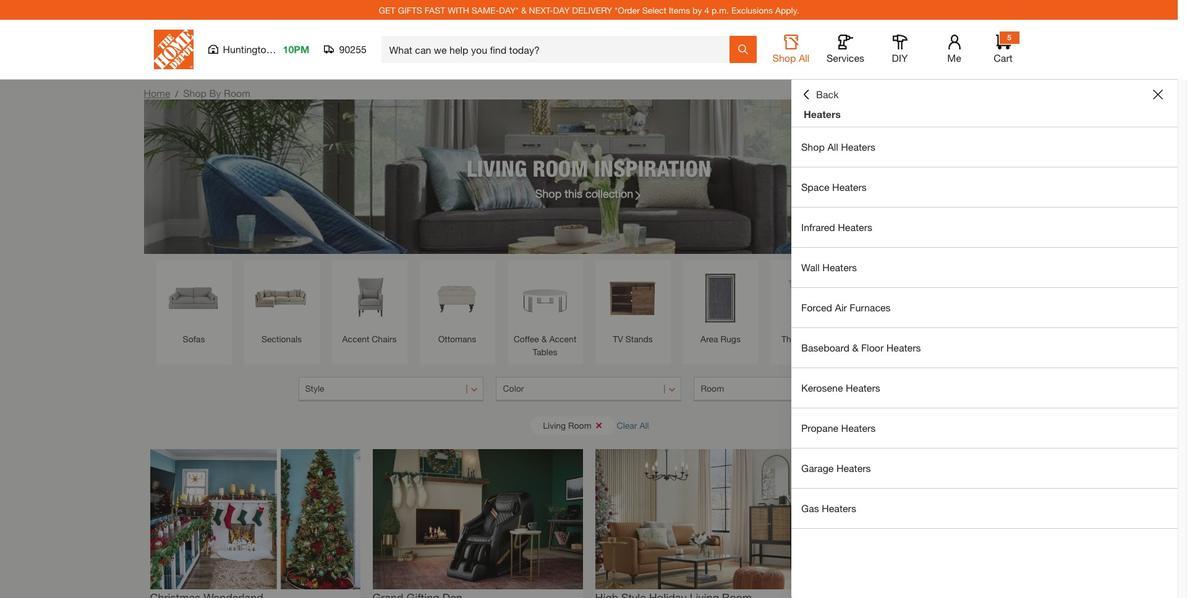Task type: vqa. For each thing, say whether or not it's contained in the screenshot.
Baseboard & Floor Heaters link
yes



Task type: describe. For each thing, give the bounding box(es) containing it.
propane
[[801, 422, 838, 434]]

10pm
[[283, 43, 309, 55]]

living for living room inspiration
[[467, 155, 527, 181]]

room button
[[694, 377, 879, 402]]

gifts
[[398, 5, 422, 15]]

shop all heaters link
[[791, 127, 1178, 167]]

drawer close image
[[1153, 90, 1163, 100]]

sofas link
[[162, 266, 225, 346]]

the home depot logo image
[[154, 30, 193, 69]]

shop this collection
[[535, 186, 633, 200]]

cart 5
[[994, 33, 1013, 64]]

shop for shop all
[[773, 52, 796, 64]]

coffee & accent tables link
[[513, 266, 577, 359]]

chairs
[[372, 334, 397, 344]]

sectionals image
[[250, 266, 313, 330]]

infrared
[[801, 221, 835, 233]]

color button
[[496, 377, 682, 402]]

shop right /
[[183, 87, 207, 99]]

rugs
[[721, 334, 741, 344]]

baseboard & floor heaters link
[[791, 328, 1178, 368]]

throw for throw blankets
[[866, 334, 890, 344]]

room down color button
[[568, 420, 591, 431]]

color
[[503, 383, 524, 394]]

heaters for gas heaters
[[822, 503, 856, 514]]

style
[[305, 383, 324, 394]]

gas
[[801, 503, 819, 514]]

back button
[[801, 88, 839, 101]]

infrared heaters link
[[791, 208, 1178, 247]]

day
[[553, 5, 570, 15]]

coffee & accent tables
[[514, 334, 576, 357]]

exclusions
[[731, 5, 773, 15]]

throw blankets image
[[865, 266, 928, 330]]

room right the by
[[224, 87, 250, 99]]

blankets
[[893, 334, 926, 344]]

cart
[[994, 52, 1013, 64]]

propane heaters link
[[791, 409, 1178, 448]]

area rugs link
[[689, 266, 752, 346]]

90255 button
[[324, 43, 367, 56]]

sectionals link
[[250, 266, 313, 346]]

huntington park
[[223, 43, 295, 55]]

coffee & accent tables image
[[513, 266, 577, 330]]

What can we help you find today? search field
[[389, 36, 729, 62]]

diy
[[892, 52, 908, 64]]

coffee
[[514, 334, 539, 344]]

get gifts fast with same-day* & next-day delivery *order select items by 4 p.m. exclusions apply.
[[379, 5, 799, 15]]

this
[[565, 186, 582, 200]]

style button
[[298, 377, 484, 402]]

propane heaters
[[801, 422, 876, 434]]

garage heaters
[[801, 462, 871, 474]]

clear
[[617, 420, 637, 431]]

kerosene heaters
[[801, 382, 880, 394]]

items
[[669, 5, 690, 15]]

infrared heaters
[[801, 221, 872, 233]]

ottomans
[[438, 334, 476, 344]]

get
[[379, 5, 395, 15]]

inspiration
[[594, 155, 711, 181]]

tv stands link
[[601, 266, 664, 346]]

area
[[701, 334, 718, 344]]

& for baseboard & floor heaters
[[852, 342, 858, 354]]

5
[[1007, 33, 1011, 42]]

heaters for propane heaters
[[841, 422, 876, 434]]

all for clear all
[[640, 420, 649, 431]]

forced air furnaces link
[[791, 288, 1178, 328]]

huntington
[[223, 43, 272, 55]]

/
[[175, 88, 178, 99]]

p.m.
[[712, 5, 729, 15]]

gas heaters link
[[791, 489, 1178, 529]]

delivery
[[572, 5, 612, 15]]

4
[[704, 5, 709, 15]]

forced air furnaces
[[801, 302, 891, 313]]

back
[[816, 88, 839, 100]]

area rugs
[[701, 334, 741, 344]]

accent chairs
[[342, 334, 397, 344]]

day*
[[499, 5, 519, 15]]

90255
[[339, 43, 367, 55]]

space heaters link
[[791, 168, 1178, 207]]

tables
[[533, 347, 557, 357]]

living room button
[[531, 416, 615, 435]]

garage
[[801, 462, 834, 474]]

tv
[[613, 334, 623, 344]]

next-
[[529, 5, 553, 15]]

baseboard
[[801, 342, 849, 354]]

shop this collection link
[[535, 185, 643, 202]]

sofas image
[[162, 266, 225, 330]]



Task type: locate. For each thing, give the bounding box(es) containing it.
throw blankets
[[866, 334, 926, 344]]

0 horizontal spatial &
[[521, 5, 527, 15]]

0 horizontal spatial all
[[640, 420, 649, 431]]

tv stands image
[[601, 266, 664, 330]]

space heaters
[[801, 181, 867, 193]]

services button
[[826, 35, 865, 64]]

heaters inside infrared heaters link
[[838, 221, 872, 233]]

1 accent from the left
[[342, 334, 369, 344]]

all
[[799, 52, 810, 64], [827, 141, 838, 153], [640, 420, 649, 431]]

kerosene
[[801, 382, 843, 394]]

heaters inside shop all heaters link
[[841, 141, 875, 153]]

room up this
[[533, 155, 588, 181]]

all for shop all
[[799, 52, 810, 64]]

heaters inside the baseboard & floor heaters link
[[886, 342, 921, 354]]

air
[[835, 302, 847, 313]]

0 vertical spatial living
[[467, 155, 527, 181]]

living for living room
[[543, 420, 566, 431]]

& for coffee & accent tables
[[541, 334, 547, 344]]

heaters
[[804, 108, 841, 120], [841, 141, 875, 153], [832, 181, 867, 193], [838, 221, 872, 233], [823, 262, 857, 273], [886, 342, 921, 354], [846, 382, 880, 394], [841, 422, 876, 434], [836, 462, 871, 474], [822, 503, 856, 514]]

wall heaters link
[[791, 248, 1178, 287]]

heaters for wall heaters
[[823, 262, 857, 273]]

0 vertical spatial all
[[799, 52, 810, 64]]

shop for shop this collection
[[535, 186, 562, 200]]

all for shop all heaters
[[827, 141, 838, 153]]

heaters for garage heaters
[[836, 462, 871, 474]]

accent left chairs
[[342, 334, 369, 344]]

all inside button
[[640, 420, 649, 431]]

throw pillows
[[782, 334, 835, 344]]

heaters for infrared heaters
[[838, 221, 872, 233]]

0 horizontal spatial accent
[[342, 334, 369, 344]]

ottomans link
[[426, 266, 489, 346]]

2 horizontal spatial all
[[827, 141, 838, 153]]

me
[[947, 52, 961, 64]]

heaters inside garage heaters link
[[836, 462, 871, 474]]

with
[[448, 5, 469, 15]]

floor
[[861, 342, 884, 354]]

home link
[[144, 87, 170, 99]]

& up tables
[[541, 334, 547, 344]]

4 stretchy image image from the left
[[818, 449, 1028, 590]]

& left "floor"
[[852, 342, 858, 354]]

heaters right "floor"
[[886, 342, 921, 354]]

pillows
[[808, 334, 835, 344]]

heaters for space heaters
[[832, 181, 867, 193]]

throw pillows image
[[777, 266, 840, 330]]

1 horizontal spatial all
[[799, 52, 810, 64]]

feedback link image
[[1170, 209, 1187, 276]]

stands
[[625, 334, 653, 344]]

shop up space
[[801, 141, 825, 153]]

1 throw from the left
[[782, 334, 806, 344]]

2 vertical spatial all
[[640, 420, 649, 431]]

heaters right space
[[832, 181, 867, 193]]

heaters inside propane heaters link
[[841, 422, 876, 434]]

2 horizontal spatial &
[[852, 342, 858, 354]]

living room
[[543, 420, 591, 431]]

& inside coffee & accent tables
[[541, 334, 547, 344]]

ottomans image
[[426, 266, 489, 330]]

accent chairs link
[[338, 266, 401, 346]]

shop inside button
[[773, 52, 796, 64]]

heaters inside gas heaters link
[[822, 503, 856, 514]]

by
[[693, 5, 702, 15]]

room down area
[[701, 383, 724, 394]]

2 throw from the left
[[866, 334, 890, 344]]

heaters right the gas
[[822, 503, 856, 514]]

menu
[[791, 127, 1178, 529]]

all up back button
[[799, 52, 810, 64]]

3 stretchy image image from the left
[[595, 449, 805, 590]]

living room inspiration
[[467, 155, 711, 181]]

kerosene heaters link
[[791, 368, 1178, 408]]

heaters inside wall heaters link
[[823, 262, 857, 273]]

stretchy image image
[[150, 449, 360, 590], [372, 449, 583, 590], [595, 449, 805, 590], [818, 449, 1028, 590]]

clear all
[[617, 420, 649, 431]]

1 vertical spatial all
[[827, 141, 838, 153]]

throw blankets link
[[865, 266, 928, 346]]

living inside button
[[543, 420, 566, 431]]

garage heaters link
[[791, 449, 1178, 488]]

heaters right propane
[[841, 422, 876, 434]]

throw left blankets
[[866, 334, 890, 344]]

apply.
[[775, 5, 799, 15]]

gas heaters
[[801, 503, 856, 514]]

*order
[[615, 5, 640, 15]]

area rugs image
[[689, 266, 752, 330]]

heaters right wall
[[823, 262, 857, 273]]

shop
[[773, 52, 796, 64], [183, 87, 207, 99], [801, 141, 825, 153], [535, 186, 562, 200]]

heaters for kerosene heaters
[[846, 382, 880, 394]]

park
[[275, 43, 295, 55]]

heaters right garage
[[836, 462, 871, 474]]

heaters up space heaters
[[841, 141, 875, 153]]

shop left this
[[535, 186, 562, 200]]

curtains & drapes image
[[952, 266, 1015, 330]]

all up space heaters
[[827, 141, 838, 153]]

throw left pillows
[[782, 334, 806, 344]]

accent chairs image
[[338, 266, 401, 330]]

home / shop by room
[[144, 87, 250, 99]]

shop down apply.
[[773, 52, 796, 64]]

wall heaters
[[801, 262, 857, 273]]

wall
[[801, 262, 820, 273]]

collection
[[585, 186, 633, 200]]

1 stretchy image image from the left
[[150, 449, 360, 590]]

0 horizontal spatial throw
[[782, 334, 806, 344]]

1 horizontal spatial accent
[[549, 334, 576, 344]]

clear all button
[[617, 414, 649, 437]]

select
[[642, 5, 666, 15]]

shop all heaters
[[801, 141, 875, 153]]

shop for shop all heaters
[[801, 141, 825, 153]]

menu containing shop all heaters
[[791, 127, 1178, 529]]

furnaces
[[850, 302, 891, 313]]

2 accent from the left
[[549, 334, 576, 344]]

shop all button
[[771, 35, 811, 64]]

forced
[[801, 302, 832, 313]]

heaters down back button
[[804, 108, 841, 120]]

1 vertical spatial living
[[543, 420, 566, 431]]

shop all
[[773, 52, 810, 64]]

tv stands
[[613, 334, 653, 344]]

sectionals
[[261, 334, 302, 344]]

home
[[144, 87, 170, 99]]

sofas
[[183, 334, 205, 344]]

all inside button
[[799, 52, 810, 64]]

heaters inside space heaters "link"
[[832, 181, 867, 193]]

room
[[224, 87, 250, 99], [533, 155, 588, 181], [701, 383, 724, 394], [568, 420, 591, 431]]

me button
[[934, 35, 974, 64]]

2 stretchy image image from the left
[[372, 449, 583, 590]]

space
[[801, 181, 829, 193]]

1 horizontal spatial &
[[541, 334, 547, 344]]

baseboard & floor heaters
[[801, 342, 921, 354]]

accent up tables
[[549, 334, 576, 344]]

diy button
[[880, 35, 920, 64]]

throw pillows link
[[777, 266, 840, 346]]

&
[[521, 5, 527, 15], [541, 334, 547, 344], [852, 342, 858, 354]]

throw for throw pillows
[[782, 334, 806, 344]]

by
[[209, 87, 221, 99]]

heaters down the baseboard & floor heaters
[[846, 382, 880, 394]]

same-
[[472, 5, 499, 15]]

all right clear
[[640, 420, 649, 431]]

1 horizontal spatial living
[[543, 420, 566, 431]]

1 horizontal spatial throw
[[866, 334, 890, 344]]

heaters inside kerosene heaters link
[[846, 382, 880, 394]]

heaters right infrared
[[838, 221, 872, 233]]

& right the day*
[[521, 5, 527, 15]]

accent inside coffee & accent tables
[[549, 334, 576, 344]]

living
[[467, 155, 527, 181], [543, 420, 566, 431]]

0 horizontal spatial living
[[467, 155, 527, 181]]



